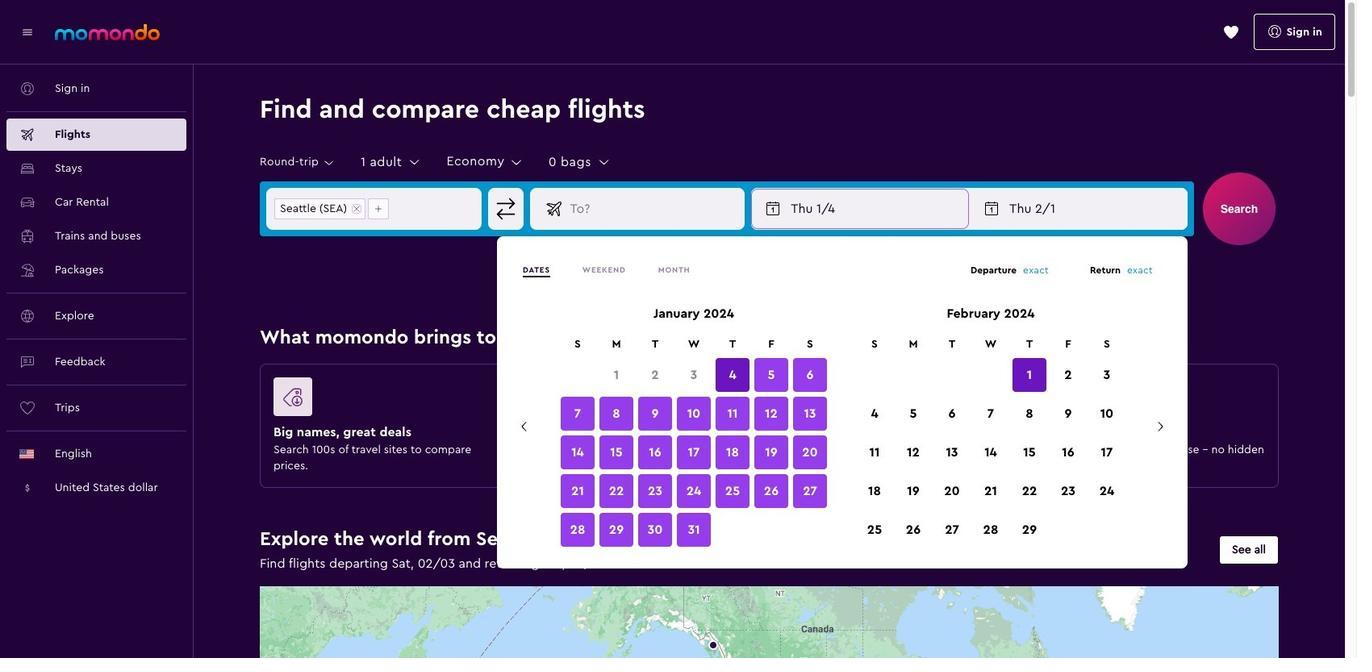 Task type: describe. For each thing, give the bounding box(es) containing it.
4 figure from the left
[[1048, 378, 1259, 423]]

Flight destination input text field
[[564, 189, 744, 229]]

Month radio
[[658, 266, 690, 274]]

Weekend radio
[[582, 266, 626, 274]]

Cabin type Economy field
[[447, 154, 524, 171]]

Dates radio
[[523, 266, 550, 274]]

start date calendar input use left and right arrow keys to change day. use up and down arrow keys to change week. tab
[[504, 304, 1181, 550]]

navigation menu image
[[19, 24, 36, 40]]

swap departure airport and destination airport image
[[490, 194, 521, 224]]



Task type: vqa. For each thing, say whether or not it's contained in the screenshot.
Wednesday May 1st element
no



Task type: locate. For each thing, give the bounding box(es) containing it.
None field
[[1023, 265, 1064, 277], [1127, 265, 1169, 277], [1023, 265, 1064, 277], [1127, 265, 1169, 277]]

open trips drawer image
[[1223, 24, 1239, 40]]

Trip type Round-trip field
[[260, 155, 336, 170]]

3 figure from the left
[[790, 378, 1001, 423]]

Flight origin input text field
[[396, 189, 481, 229]]

thursday february 1st element
[[1010, 199, 1177, 219]]

list item right 'remove' icon
[[368, 199, 389, 219]]

1 figure from the left
[[274, 378, 485, 423]]

list item
[[274, 199, 366, 219], [368, 199, 389, 219]]

list
[[267, 189, 396, 229]]

map region
[[92, 564, 1331, 658]]

thursday january 4th element
[[791, 199, 959, 219]]

menu
[[504, 256, 1181, 550]]

figure
[[274, 378, 485, 423], [532, 378, 743, 423], [790, 378, 1001, 423], [1048, 378, 1259, 423]]

remove image
[[353, 205, 361, 213]]

united states (english) image
[[19, 449, 34, 459]]

1 list item from the left
[[274, 199, 366, 219]]

1 horizontal spatial list item
[[368, 199, 389, 219]]

2 figure from the left
[[532, 378, 743, 423]]

0 horizontal spatial list item
[[274, 199, 366, 219]]

list item down trip type round-trip field
[[274, 199, 366, 219]]

2 list item from the left
[[368, 199, 389, 219]]



